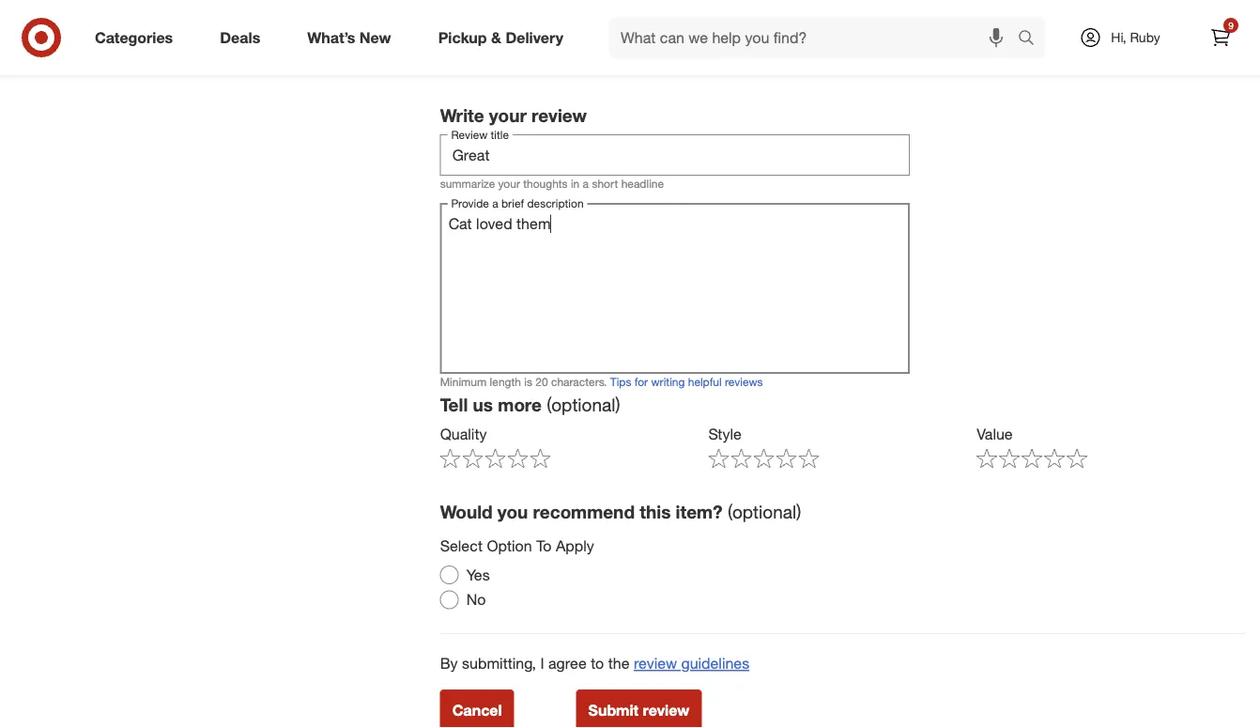 Task type: locate. For each thing, give the bounding box(es) containing it.
9
[[1229, 19, 1234, 31]]

by
[[440, 654, 458, 673]]

review guidelines button
[[634, 653, 750, 674]]

0 horizontal spatial (optional)
[[547, 394, 621, 415]]

i
[[541, 654, 544, 673]]

by submitting, i agree to the review guidelines
[[440, 654, 750, 673]]

review right the
[[634, 654, 677, 673]]

to
[[537, 536, 552, 555]]

a
[[583, 177, 589, 191]]

your
[[489, 104, 527, 126], [498, 177, 520, 191]]

summarize your thoughts in a short headline
[[440, 177, 664, 191]]

0 vertical spatial (optional)
[[547, 394, 621, 415]]

minimum
[[440, 375, 487, 389]]

agree
[[549, 654, 587, 673]]

us
[[473, 394, 493, 415]]

submitting,
[[462, 654, 536, 673]]

submit review
[[589, 701, 690, 719]]

pickup & delivery link
[[422, 17, 587, 58]]

0 vertical spatial your
[[489, 104, 527, 126]]

2 vertical spatial review
[[643, 701, 690, 719]]

for
[[635, 375, 648, 389]]

1 horizontal spatial (optional)
[[728, 501, 802, 523]]

recommend
[[533, 501, 635, 523]]

length
[[490, 375, 521, 389]]

1 vertical spatial review
[[634, 654, 677, 673]]

in
[[571, 177, 580, 191]]

your left thoughts
[[498, 177, 520, 191]]

(optional) right item?
[[728, 501, 802, 523]]

would
[[440, 501, 493, 523]]

review right submit
[[643, 701, 690, 719]]

categories
[[95, 28, 173, 47]]

categories link
[[79, 17, 197, 58]]

your for summarize
[[498, 177, 520, 191]]

headline
[[622, 177, 664, 191]]

(optional)
[[547, 394, 621, 415], [728, 501, 802, 523]]

cancel link
[[440, 689, 514, 728]]

apply
[[556, 536, 594, 555]]

&
[[491, 28, 502, 47]]

helpful
[[688, 375, 722, 389]]

style
[[709, 425, 742, 443]]

None text field
[[440, 134, 910, 176]]

1 vertical spatial (optional)
[[728, 501, 802, 523]]

you
[[498, 501, 528, 523]]

ruby
[[1131, 29, 1161, 46]]

the
[[609, 654, 630, 673]]

(optional) down characters.
[[547, 394, 621, 415]]

reviews
[[725, 375, 763, 389]]

20
[[536, 375, 548, 389]]

pickup & delivery
[[438, 28, 564, 47]]

Cat loved them text field
[[440, 203, 910, 374]]

your right write
[[489, 104, 527, 126]]

value
[[977, 425, 1013, 443]]

summarize
[[440, 177, 495, 191]]

Yes radio
[[440, 565, 459, 584]]

no
[[467, 591, 486, 609]]

select
[[440, 536, 483, 555]]

review
[[532, 104, 587, 126], [634, 654, 677, 673], [643, 701, 690, 719]]

pickup
[[438, 28, 487, 47]]

deals
[[220, 28, 260, 47]]

1 vertical spatial your
[[498, 177, 520, 191]]

yes
[[467, 565, 490, 584]]

would you recommend this item? (optional)
[[440, 501, 802, 523]]

review up summarize your thoughts in a short headline
[[532, 104, 587, 126]]



Task type: describe. For each thing, give the bounding box(es) containing it.
what's new link
[[291, 17, 415, 58]]

delivery
[[506, 28, 564, 47]]

this
[[640, 501, 671, 523]]

search
[[1010, 30, 1055, 48]]

deals link
[[204, 17, 284, 58]]

submit review button
[[576, 689, 702, 728]]

select option to apply
[[440, 536, 594, 555]]

your for write
[[489, 104, 527, 126]]

submit
[[589, 701, 639, 719]]

gingerbread playhouse cat toy set - 10pc - wondershop™ - image image
[[15, 0, 425, 21]]

to
[[591, 654, 604, 673]]

tips for writing helpful reviews button
[[610, 374, 763, 390]]

what's new
[[307, 28, 391, 47]]

more
[[498, 394, 542, 415]]

minimum length is 20 characters. tips for writing helpful reviews
[[440, 375, 763, 389]]

9 link
[[1201, 17, 1242, 58]]

guidelines
[[682, 654, 750, 673]]

short
[[592, 177, 618, 191]]

new
[[360, 28, 391, 47]]

thoughts
[[524, 177, 568, 191]]

search button
[[1010, 17, 1055, 62]]

tell
[[440, 394, 468, 415]]

review inside button
[[643, 701, 690, 719]]

item?
[[676, 501, 723, 523]]

hi, ruby
[[1112, 29, 1161, 46]]

0 vertical spatial review
[[532, 104, 587, 126]]

write
[[440, 104, 484, 126]]

What can we help you find? suggestions appear below search field
[[610, 17, 1023, 58]]

tell us more (optional)
[[440, 394, 621, 415]]

what's
[[307, 28, 356, 47]]

No radio
[[440, 591, 459, 609]]

cancel
[[453, 701, 502, 719]]

characters.
[[551, 375, 607, 389]]

hi,
[[1112, 29, 1127, 46]]

write your review
[[440, 104, 587, 126]]

quality
[[440, 425, 487, 443]]

is
[[524, 375, 533, 389]]

writing
[[651, 375, 685, 389]]

option
[[487, 536, 532, 555]]

tips
[[610, 375, 632, 389]]



Task type: vqa. For each thing, say whether or not it's contained in the screenshot.
Cozy
no



